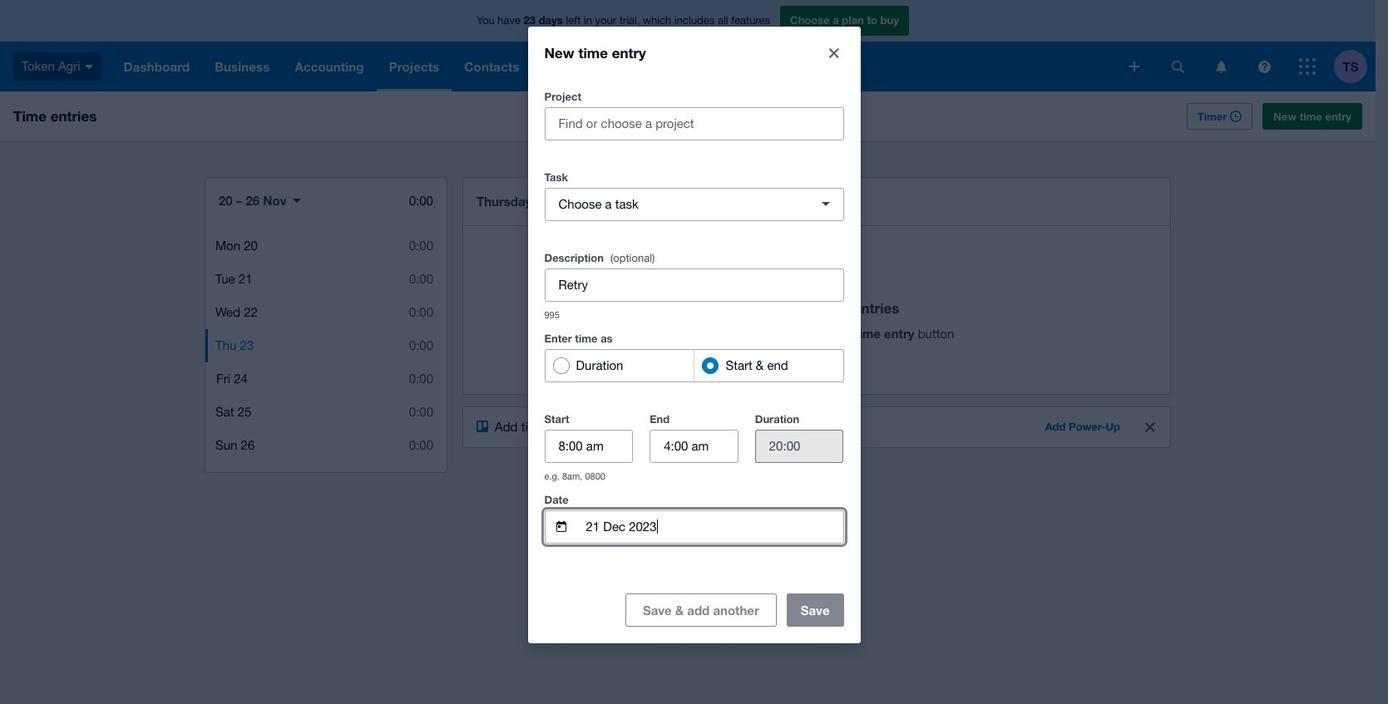 Task type: describe. For each thing, give the bounding box(es) containing it.
left
[[566, 14, 581, 27]]

sat 25
[[216, 405, 252, 419]]

you for you have no time entries
[[734, 300, 759, 317]]

23 for thu 23
[[240, 339, 254, 353]]

timer button
[[1187, 103, 1253, 130]]

1 vertical spatial your
[[564, 420, 588, 434]]

Start field
[[545, 431, 632, 462]]

duration inside enter time as group
[[576, 358, 624, 372]]

end
[[768, 358, 789, 372]]

8 0:00 from the top
[[409, 438, 434, 453]]

all
[[718, 14, 729, 27]]

wed
[[216, 305, 240, 320]]

choose a plan to buy
[[790, 14, 899, 27]]

trial,
[[620, 14, 640, 27]]

wed 22
[[216, 305, 258, 320]]

tue
[[216, 272, 235, 286]]

time inside button
[[1300, 110, 1323, 123]]

add power-up link
[[1036, 414, 1131, 441]]

to inside ts banner
[[867, 14, 878, 27]]

5 0:00 from the top
[[409, 339, 434, 353]]

a for task
[[605, 197, 612, 211]]

6 0:00 from the top
[[409, 372, 434, 386]]

you have 23 days left in your trial, which includes all features
[[477, 14, 770, 27]]

20 inside popup button
[[219, 193, 233, 208]]

in
[[584, 14, 592, 27]]

you for you have 23 days left in your trial, which includes all features
[[477, 14, 495, 27]]

1 horizontal spatial entry
[[885, 326, 915, 341]]

1 vertical spatial to
[[549, 420, 560, 434]]

21
[[239, 272, 253, 286]]

1 vertical spatial 26
[[241, 438, 255, 453]]

sat
[[216, 405, 234, 419]]

Duration field
[[756, 431, 843, 462]]

button
[[918, 327, 955, 341]]

save & add another
[[643, 603, 759, 618]]

1 horizontal spatial svg image
[[1259, 60, 1271, 73]]

agri
[[58, 59, 80, 73]]

token agri button
[[0, 42, 111, 92]]

1 horizontal spatial new
[[825, 326, 852, 341]]

task
[[616, 197, 639, 211]]

time entries
[[13, 107, 97, 125]]

fri
[[216, 372, 231, 386]]

new time entry inside dialog
[[545, 44, 646, 61]]

enter time as
[[545, 332, 613, 345]]

0 horizontal spatial entries
[[50, 107, 97, 125]]

new time entry button
[[825, 326, 955, 341]]

timer
[[1198, 110, 1228, 123]]

enter time as group
[[545, 349, 844, 382]]

sun
[[216, 438, 237, 453]]

entry inside dialog
[[612, 44, 646, 61]]

no
[[799, 300, 816, 317]]

token
[[22, 59, 55, 73]]

days
[[539, 14, 563, 27]]

thu
[[216, 339, 237, 353]]

choose a task
[[559, 197, 639, 211]]

task
[[545, 170, 568, 183]]

have for no
[[763, 300, 795, 317]]

which
[[643, 14, 672, 27]]

1 vertical spatial duration
[[755, 412, 800, 426]]

plan
[[842, 14, 864, 27]]

e.g.
[[545, 471, 560, 481]]

power-
[[1069, 420, 1106, 434]]

add time to your projects directly from trello
[[495, 420, 742, 434]]

8am,
[[562, 471, 583, 481]]

start for start
[[545, 412, 570, 426]]

date
[[545, 493, 569, 506]]

add for add power-up
[[1046, 420, 1066, 434]]

november
[[555, 194, 617, 209]]

save for save
[[801, 603, 830, 618]]

add
[[688, 603, 710, 618]]

22
[[244, 305, 258, 320]]

1 horizontal spatial 20
[[244, 239, 258, 253]]

up
[[1106, 420, 1121, 434]]

start for start & end
[[726, 358, 753, 372]]

enter
[[545, 332, 572, 345]]

20 – 26 nov
[[219, 193, 287, 208]]

& for start
[[756, 358, 764, 372]]

Retry text field
[[545, 269, 843, 301]]

as
[[601, 332, 613, 345]]

(optional)
[[611, 252, 655, 264]]



Task type: locate. For each thing, give the bounding box(es) containing it.
2 save from the left
[[801, 603, 830, 618]]

2023
[[620, 194, 648, 209]]

20 right mon
[[244, 239, 258, 253]]

thu 23
[[216, 339, 254, 353]]

1 vertical spatial 20
[[244, 239, 258, 253]]

start inside enter time as group
[[726, 358, 753, 372]]

save left "add"
[[643, 603, 672, 618]]

1 horizontal spatial &
[[756, 358, 764, 372]]

description (optional)
[[545, 251, 655, 264]]

0 horizontal spatial &
[[676, 603, 684, 618]]

choose inside button
[[559, 197, 602, 211]]

ts button
[[1335, 42, 1376, 92]]

23 down task
[[538, 194, 552, 209]]

your
[[595, 14, 617, 27], [564, 420, 588, 434]]

duration down as
[[576, 358, 624, 372]]

close button
[[818, 36, 851, 69]]

entry left button
[[885, 326, 915, 341]]

a left the task
[[605, 197, 612, 211]]

0:00
[[409, 194, 433, 208], [409, 239, 434, 253], [409, 272, 434, 286], [409, 305, 434, 320], [409, 339, 434, 353], [409, 372, 434, 386], [409, 405, 434, 419], [409, 438, 434, 453]]

choose inside ts banner
[[790, 14, 830, 27]]

2 0:00 from the top
[[409, 239, 434, 253]]

new time entry dialog
[[528, 26, 861, 669]]

20 left –
[[219, 193, 233, 208]]

choose for choose a plan to buy
[[790, 14, 830, 27]]

mon 20
[[216, 239, 258, 253]]

1 0:00 from the top
[[409, 194, 433, 208]]

0 vertical spatial choose
[[790, 14, 830, 27]]

& inside 'button'
[[676, 603, 684, 618]]

0 horizontal spatial your
[[564, 420, 588, 434]]

1 horizontal spatial to
[[867, 14, 878, 27]]

a inside choose a task button
[[605, 197, 612, 211]]

1 vertical spatial new
[[1274, 110, 1297, 123]]

your inside you have 23 days left in your trial, which includes all features
[[595, 14, 617, 27]]

1 horizontal spatial your
[[595, 14, 617, 27]]

1 vertical spatial new time entry
[[1274, 110, 1352, 123]]

trello
[[713, 420, 742, 434]]

svg image inside token agri popup button
[[85, 65, 93, 69]]

20
[[219, 193, 233, 208], [244, 239, 258, 253]]

0 vertical spatial start
[[726, 358, 753, 372]]

duration up duration field
[[755, 412, 800, 426]]

start & end
[[726, 358, 789, 372]]

have
[[498, 14, 521, 27], [763, 300, 795, 317]]

23 right thu
[[240, 339, 254, 353]]

you inside you have 23 days left in your trial, which includes all features
[[477, 14, 495, 27]]

choose for choose a task
[[559, 197, 602, 211]]

2 horizontal spatial new
[[1274, 110, 1297, 123]]

0 horizontal spatial you
[[477, 14, 495, 27]]

0 horizontal spatial start
[[545, 412, 570, 426]]

1 horizontal spatial duration
[[755, 412, 800, 426]]

0 vertical spatial your
[[595, 14, 617, 27]]

2 vertical spatial 23
[[240, 339, 254, 353]]

0 vertical spatial &
[[756, 358, 764, 372]]

new inside "new time entry" dialog
[[545, 44, 575, 61]]

clear button
[[1137, 414, 1164, 441]]

token agri
[[22, 59, 80, 73]]

your right in
[[595, 14, 617, 27]]

End field
[[651, 431, 738, 462]]

clear image
[[1146, 423, 1156, 433]]

Find or choose a project field
[[545, 108, 843, 139]]

your left projects
[[564, 420, 588, 434]]

0 vertical spatial have
[[498, 14, 521, 27]]

1 horizontal spatial add
[[1046, 420, 1066, 434]]

save right another on the right
[[801, 603, 830, 618]]

0 horizontal spatial have
[[498, 14, 521, 27]]

description
[[545, 251, 604, 264]]

have inside you have 23 days left in your trial, which includes all features
[[498, 14, 521, 27]]

entries
[[50, 107, 97, 125], [854, 300, 900, 317]]

a for plan
[[833, 14, 839, 27]]

projects
[[591, 420, 636, 434]]

start
[[726, 358, 753, 372], [545, 412, 570, 426]]

entry
[[612, 44, 646, 61], [1326, 110, 1352, 123], [885, 326, 915, 341]]

add for add time to your projects directly from trello
[[495, 420, 518, 434]]

0 horizontal spatial entry
[[612, 44, 646, 61]]

& for save
[[676, 603, 684, 618]]

2 add from the left
[[1046, 420, 1066, 434]]

23 for thursday, 23 november 2023
[[538, 194, 552, 209]]

a
[[833, 14, 839, 27], [605, 197, 612, 211]]

1 horizontal spatial you
[[734, 300, 759, 317]]

new time entry
[[545, 44, 646, 61], [1274, 110, 1352, 123]]

0 vertical spatial new time entry
[[545, 44, 646, 61]]

1 horizontal spatial entries
[[854, 300, 900, 317]]

0 vertical spatial duration
[[576, 358, 624, 372]]

0 vertical spatial you
[[477, 14, 495, 27]]

sun 26
[[216, 438, 255, 453]]

ts
[[1343, 59, 1359, 74]]

close image
[[829, 48, 839, 58]]

25
[[238, 405, 252, 419]]

you up start & end
[[734, 300, 759, 317]]

Date field
[[585, 511, 843, 543]]

1 vertical spatial &
[[676, 603, 684, 618]]

includes
[[675, 14, 715, 27]]

to up e.g.
[[549, 420, 560, 434]]

1 horizontal spatial 23
[[524, 14, 536, 27]]

0 horizontal spatial 23
[[240, 339, 254, 353]]

svg image
[[1259, 60, 1271, 73], [1130, 62, 1140, 72]]

26 right –
[[246, 193, 260, 208]]

1 vertical spatial entries
[[854, 300, 900, 317]]

directly
[[640, 420, 680, 434]]

entry inside button
[[1326, 110, 1352, 123]]

choose down task
[[559, 197, 602, 211]]

features
[[732, 14, 770, 27]]

1 vertical spatial choose
[[559, 197, 602, 211]]

1 horizontal spatial choose
[[790, 14, 830, 27]]

7 0:00 from the top
[[409, 405, 434, 419]]

0 horizontal spatial 20
[[219, 193, 233, 208]]

thursday,
[[477, 194, 535, 209]]

choose up close button
[[790, 14, 830, 27]]

project
[[545, 89, 582, 103]]

0800
[[585, 471, 606, 481]]

1 horizontal spatial have
[[763, 300, 795, 317]]

entry down ts
[[1326, 110, 1352, 123]]

add
[[495, 420, 518, 434], [1046, 420, 1066, 434]]

start left end
[[726, 358, 753, 372]]

entries up "new time entry button"
[[854, 300, 900, 317]]

choose a task button
[[545, 188, 844, 221]]

23 left days
[[524, 14, 536, 27]]

thursday, 23 november 2023
[[477, 194, 648, 209]]

995
[[545, 310, 560, 320]]

to left buy
[[867, 14, 878, 27]]

fri 24
[[216, 372, 248, 386]]

buy
[[881, 14, 899, 27]]

1 horizontal spatial save
[[801, 603, 830, 618]]

1 save from the left
[[643, 603, 672, 618]]

loading progress bar
[[667, 552, 735, 669]]

e.g. 8am, 0800
[[545, 471, 606, 481]]

new
[[545, 44, 575, 61], [1274, 110, 1297, 123], [825, 326, 852, 341]]

new time entry button
[[1263, 103, 1363, 130]]

0 vertical spatial entries
[[50, 107, 97, 125]]

1 vertical spatial a
[[605, 197, 612, 211]]

have left the no
[[763, 300, 795, 317]]

new inside new time entry button
[[1274, 110, 1297, 123]]

1 horizontal spatial start
[[726, 358, 753, 372]]

1 horizontal spatial a
[[833, 14, 839, 27]]

0 vertical spatial entry
[[612, 44, 646, 61]]

& inside enter time as group
[[756, 358, 764, 372]]

0 horizontal spatial save
[[643, 603, 672, 618]]

0 vertical spatial new
[[545, 44, 575, 61]]

2 horizontal spatial entry
[[1326, 110, 1352, 123]]

new time entry inside button
[[1274, 110, 1352, 123]]

26 right sun
[[241, 438, 255, 453]]

end
[[650, 412, 670, 426]]

duration
[[576, 358, 624, 372], [755, 412, 800, 426]]

26 inside 20 – 26 nov popup button
[[246, 193, 260, 208]]

0 horizontal spatial choose
[[559, 197, 602, 211]]

new time entry down ts
[[1274, 110, 1352, 123]]

save for save & add another
[[643, 603, 672, 618]]

& left "add"
[[676, 603, 684, 618]]

new down days
[[545, 44, 575, 61]]

new down you have no time entries
[[825, 326, 852, 341]]

add power-up
[[1046, 420, 1121, 434]]

23 inside ts banner
[[524, 14, 536, 27]]

2 horizontal spatial 23
[[538, 194, 552, 209]]

3 0:00 from the top
[[409, 272, 434, 286]]

a inside ts banner
[[833, 14, 839, 27]]

1 vertical spatial entry
[[1326, 110, 1352, 123]]

time
[[13, 107, 47, 125]]

entry down trial,
[[612, 44, 646, 61]]

mon
[[216, 239, 240, 253]]

–
[[236, 193, 242, 208]]

1 vertical spatial have
[[763, 300, 795, 317]]

svg image
[[1300, 58, 1316, 75], [1172, 60, 1184, 73], [1216, 60, 1227, 73], [85, 65, 93, 69]]

tue 21
[[216, 272, 253, 286]]

from
[[684, 420, 709, 434]]

have for 23
[[498, 14, 521, 27]]

1 vertical spatial 23
[[538, 194, 552, 209]]

entries right time
[[50, 107, 97, 125]]

save inside 'button'
[[643, 603, 672, 618]]

& left end
[[756, 358, 764, 372]]

you left days
[[477, 14, 495, 27]]

new time entry down in
[[545, 44, 646, 61]]

0 horizontal spatial add
[[495, 420, 518, 434]]

2 vertical spatial entry
[[885, 326, 915, 341]]

0 vertical spatial a
[[833, 14, 839, 27]]

0 horizontal spatial new
[[545, 44, 575, 61]]

new right "timer" button
[[1274, 110, 1297, 123]]

0 horizontal spatial new time entry
[[545, 44, 646, 61]]

0 vertical spatial 23
[[524, 14, 536, 27]]

you
[[477, 14, 495, 27], [734, 300, 759, 317]]

1 add from the left
[[495, 420, 518, 434]]

0 vertical spatial to
[[867, 14, 878, 27]]

choose
[[790, 14, 830, 27], [559, 197, 602, 211]]

save & add another button
[[626, 552, 777, 669]]

have left days
[[498, 14, 521, 27]]

0 vertical spatial 20
[[219, 193, 233, 208]]

24
[[234, 372, 248, 386]]

0 horizontal spatial svg image
[[1130, 62, 1140, 72]]

you have no time entries
[[734, 300, 900, 317]]

a left "plan"
[[833, 14, 839, 27]]

nov
[[263, 193, 287, 208]]

start up start field at the bottom left
[[545, 412, 570, 426]]

20 – 26 nov button
[[206, 181, 315, 220]]

save button
[[787, 594, 844, 627]]

0 horizontal spatial to
[[549, 420, 560, 434]]

4 0:00 from the top
[[409, 305, 434, 320]]

1 vertical spatial start
[[545, 412, 570, 426]]

save inside button
[[801, 603, 830, 618]]

0 horizontal spatial duration
[[576, 358, 624, 372]]

2 vertical spatial new
[[825, 326, 852, 341]]

0 vertical spatial 26
[[246, 193, 260, 208]]

ts banner
[[0, 0, 1376, 92]]

1 horizontal spatial new time entry
[[1274, 110, 1352, 123]]

time
[[579, 44, 608, 61], [1300, 110, 1323, 123], [820, 300, 850, 317], [855, 326, 881, 341], [575, 332, 598, 345], [521, 420, 545, 434]]

another
[[713, 603, 759, 618]]

0 horizontal spatial a
[[605, 197, 612, 211]]

1 vertical spatial you
[[734, 300, 759, 317]]

save
[[643, 603, 672, 618], [801, 603, 830, 618]]



Task type: vqa. For each thing, say whether or not it's contained in the screenshot.
More info image
no



